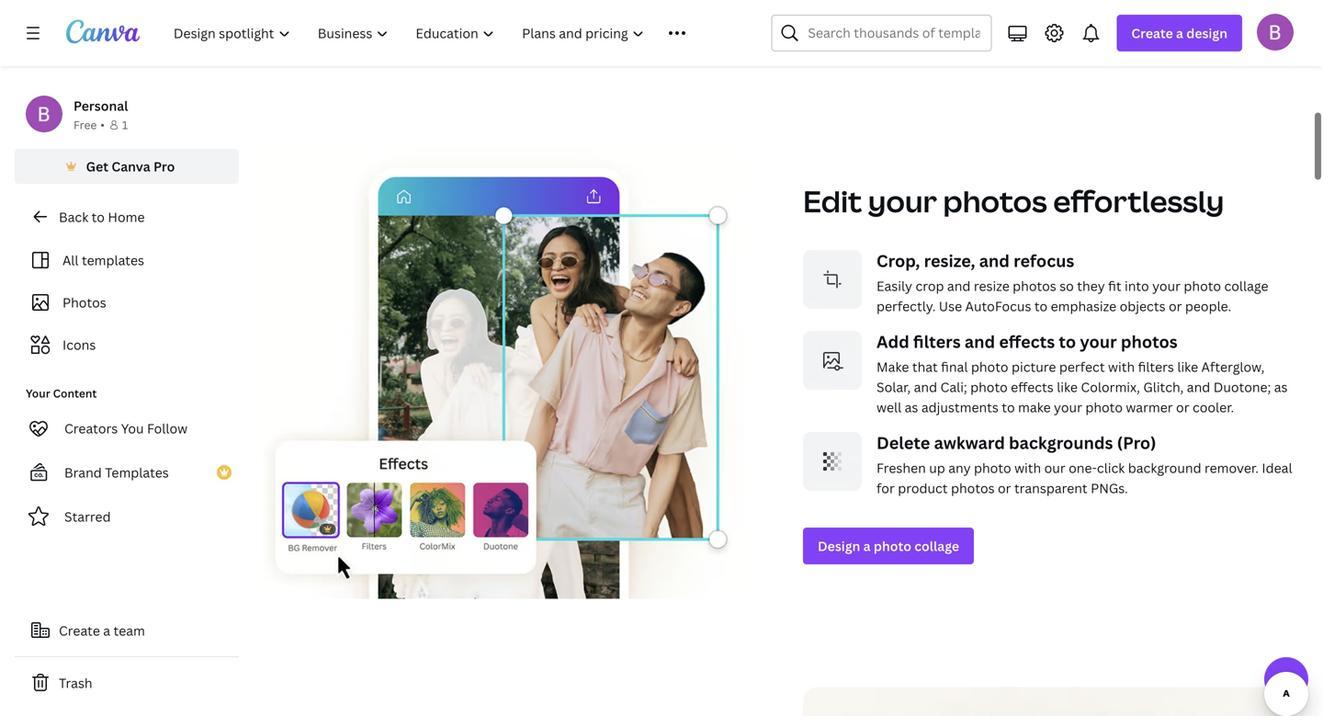 Task type: locate. For each thing, give the bounding box(es) containing it.
1 vertical spatial a
[[864, 537, 871, 555]]

emphasize
[[1051, 297, 1117, 315]]

create a team
[[59, 622, 145, 639]]

resize,
[[925, 250, 976, 272]]

1 vertical spatial effects
[[1011, 378, 1054, 396]]

1 vertical spatial with
[[1015, 459, 1042, 477]]

photo right 'design'
[[874, 537, 912, 555]]

0 horizontal spatial create
[[59, 622, 100, 639]]

filters up that
[[914, 330, 961, 353]]

cali;
[[941, 378, 968, 396]]

1 vertical spatial as
[[905, 398, 919, 416]]

0 vertical spatial filters
[[914, 330, 961, 353]]

with up colormix,
[[1109, 358, 1135, 375]]

2 vertical spatial a
[[103, 622, 110, 639]]

like down 'perfect'
[[1057, 378, 1078, 396]]

as right well
[[905, 398, 919, 416]]

create for create a team
[[59, 622, 100, 639]]

with left our
[[1015, 459, 1042, 477]]

0 horizontal spatial collage
[[915, 537, 960, 555]]

create inside dropdown button
[[1132, 24, 1174, 42]]

create inside button
[[59, 622, 100, 639]]

1 vertical spatial create
[[59, 622, 100, 639]]

with
[[1109, 358, 1135, 375], [1015, 459, 1042, 477]]

photo right any
[[974, 459, 1012, 477]]

remover.
[[1205, 459, 1259, 477]]

a right 'design'
[[864, 537, 871, 555]]

effects up picture at the right of the page
[[1000, 330, 1056, 353]]

create a team button
[[15, 612, 239, 649]]

a
[[1177, 24, 1184, 42], [864, 537, 871, 555], [103, 622, 110, 639]]

one-
[[1069, 459, 1098, 477]]

2 vertical spatial or
[[998, 479, 1012, 497]]

icons link
[[26, 327, 228, 362]]

as
[[1275, 378, 1288, 396], [905, 398, 919, 416]]

0 vertical spatial a
[[1177, 24, 1184, 42]]

back
[[59, 208, 88, 226]]

delete awkward backgrounds (pro) image
[[803, 432, 862, 491]]

free •
[[74, 117, 105, 132]]

autofocus
[[966, 297, 1032, 315]]

resize
[[974, 277, 1010, 295]]

colormix,
[[1081, 378, 1141, 396]]

add filters and effects to your photos make that final photo picture perfect with filters like afterglow, solar, and cali; photo effects like colormix, glitch, and duotone; as well as adjustments to make your photo warmer or cooler.
[[877, 330, 1288, 416]]

get
[[86, 158, 109, 175]]

as right duotone;
[[1275, 378, 1288, 396]]

effects
[[1000, 330, 1056, 353], [1011, 378, 1054, 396]]

0 vertical spatial effects
[[1000, 330, 1056, 353]]

our
[[1045, 459, 1066, 477]]

2 horizontal spatial a
[[1177, 24, 1184, 42]]

1 horizontal spatial create
[[1132, 24, 1174, 42]]

delete
[[877, 432, 931, 454]]

like up glitch,
[[1178, 358, 1199, 375]]

brand
[[64, 464, 102, 481]]

0 horizontal spatial with
[[1015, 459, 1042, 477]]

follow
[[147, 420, 188, 437]]

or inside crop, resize, and refocus easily crop and resize photos so they fit into your photo collage perfectly. use autofocus to emphasize objects or people.
[[1169, 297, 1183, 315]]

collage
[[1225, 277, 1269, 295], [915, 537, 960, 555]]

to left the emphasize
[[1035, 297, 1048, 315]]

add
[[877, 330, 910, 353]]

collage down the product
[[915, 537, 960, 555]]

glitch,
[[1144, 378, 1184, 396]]

with inside add filters and effects to your photos make that final photo picture perfect with filters like afterglow, solar, and cali; photo effects like colormix, glitch, and duotone; as well as adjustments to make your photo warmer or cooler.
[[1109, 358, 1135, 375]]

for
[[877, 479, 895, 497]]

home
[[108, 208, 145, 226]]

click
[[1098, 459, 1126, 477]]

effects down picture at the right of the page
[[1011, 378, 1054, 396]]

0 vertical spatial as
[[1275, 378, 1288, 396]]

photos
[[944, 181, 1048, 221], [1013, 277, 1057, 295], [1121, 330, 1178, 353], [951, 479, 995, 497]]

brand templates
[[64, 464, 169, 481]]

make
[[877, 358, 910, 375]]

photos down refocus
[[1013, 277, 1057, 295]]

pngs.
[[1091, 479, 1129, 497]]

1 vertical spatial like
[[1057, 378, 1078, 396]]

photos down objects at the top right of page
[[1121, 330, 1178, 353]]

1 horizontal spatial with
[[1109, 358, 1135, 375]]

0 vertical spatial create
[[1132, 24, 1174, 42]]

1 vertical spatial or
[[1177, 398, 1190, 416]]

and up final on the right
[[965, 330, 996, 353]]

awkward
[[935, 432, 1006, 454]]

all
[[63, 251, 79, 269]]

that
[[913, 358, 938, 375]]

perfect
[[1060, 358, 1106, 375]]

your
[[869, 181, 938, 221], [1153, 277, 1181, 295], [1080, 330, 1118, 353], [1055, 398, 1083, 416]]

or left the transparent
[[998, 479, 1012, 497]]

edit your photos effortlessly
[[803, 181, 1225, 221]]

and up cooler.
[[1188, 378, 1211, 396]]

crop
[[916, 277, 945, 295]]

photo down colormix,
[[1086, 398, 1123, 416]]

1 vertical spatial filters
[[1139, 358, 1175, 375]]

your up 'perfect'
[[1080, 330, 1118, 353]]

1 horizontal spatial as
[[1275, 378, 1288, 396]]

your right into
[[1153, 277, 1181, 295]]

0 vertical spatial collage
[[1225, 277, 1269, 295]]

bob builder image
[[1258, 14, 1294, 50]]

a for photo
[[864, 537, 871, 555]]

0 vertical spatial or
[[1169, 297, 1183, 315]]

design a photo collage link
[[803, 528, 975, 564]]

a left design
[[1177, 24, 1184, 42]]

or down glitch,
[[1177, 398, 1190, 416]]

a left team at the left of page
[[103, 622, 110, 639]]

0 horizontal spatial a
[[103, 622, 110, 639]]

top level navigation element
[[162, 15, 728, 51], [162, 15, 728, 51]]

starred link
[[15, 498, 239, 535]]

free
[[74, 117, 97, 132]]

collage up people.
[[1225, 277, 1269, 295]]

background
[[1129, 459, 1202, 477]]

to up 'perfect'
[[1059, 330, 1077, 353]]

or inside add filters and effects to your photos make that final photo picture perfect with filters like afterglow, solar, and cali; photo effects like colormix, glitch, and duotone; as well as adjustments to make your photo warmer or cooler.
[[1177, 398, 1190, 416]]

transparent
[[1015, 479, 1088, 497]]

back to home link
[[15, 199, 239, 235]]

objects
[[1120, 297, 1166, 315]]

1 horizontal spatial like
[[1178, 358, 1199, 375]]

like
[[1178, 358, 1199, 375], [1057, 378, 1078, 396]]

photo up people.
[[1184, 277, 1222, 295]]

1 horizontal spatial filters
[[1139, 358, 1175, 375]]

create left team at the left of page
[[59, 622, 100, 639]]

photos inside crop, resize, and refocus easily crop and resize photos so they fit into your photo collage perfectly. use autofocus to emphasize objects or people.
[[1013, 277, 1057, 295]]

cooler.
[[1193, 398, 1235, 416]]

content
[[53, 386, 97, 401]]

or
[[1169, 297, 1183, 315], [1177, 398, 1190, 416], [998, 479, 1012, 497]]

edit
[[803, 181, 863, 221]]

final
[[941, 358, 968, 375]]

and
[[980, 250, 1010, 272], [948, 277, 971, 295], [965, 330, 996, 353], [914, 378, 938, 396], [1188, 378, 1211, 396]]

0 horizontal spatial as
[[905, 398, 919, 416]]

(pro)
[[1118, 432, 1157, 454]]

design
[[1187, 24, 1228, 42]]

photo
[[1184, 277, 1222, 295], [972, 358, 1009, 375], [971, 378, 1008, 396], [1086, 398, 1123, 416], [974, 459, 1012, 477], [874, 537, 912, 555]]

None search field
[[772, 15, 992, 51]]

a inside button
[[103, 622, 110, 639]]

photos
[[63, 294, 106, 311]]

get canva pro button
[[15, 149, 239, 184]]

0 vertical spatial with
[[1109, 358, 1135, 375]]

backgrounds
[[1009, 432, 1114, 454]]

all templates link
[[26, 243, 228, 278]]

a inside dropdown button
[[1177, 24, 1184, 42]]

fit
[[1109, 277, 1122, 295]]

1 horizontal spatial a
[[864, 537, 871, 555]]

photo right cali;
[[971, 378, 1008, 396]]

or right objects at the top right of page
[[1169, 297, 1183, 315]]

filters
[[914, 330, 961, 353], [1139, 358, 1175, 375]]

filters up glitch,
[[1139, 358, 1175, 375]]

create left design
[[1132, 24, 1174, 42]]

photos down any
[[951, 479, 995, 497]]

1 horizontal spatial collage
[[1225, 277, 1269, 295]]



Task type: describe. For each thing, give the bounding box(es) containing it.
photos link
[[26, 285, 228, 320]]

crop, resize, and refocus easily crop and resize photos so they fit into your photo collage perfectly. use autofocus to emphasize objects or people.
[[877, 250, 1269, 315]]

up
[[930, 459, 946, 477]]

design
[[818, 537, 861, 555]]

to right the back on the top
[[92, 208, 105, 226]]

any
[[949, 459, 971, 477]]

starred
[[64, 508, 111, 525]]

photos inside add filters and effects to your photos make that final photo picture perfect with filters like afterglow, solar, and cali; photo effects like colormix, glitch, and duotone; as well as adjustments to make your photo warmer or cooler.
[[1121, 330, 1178, 353]]

icons
[[63, 336, 96, 353]]

afterglow,
[[1202, 358, 1265, 375]]

into
[[1125, 277, 1150, 295]]

personal
[[74, 97, 128, 114]]

0 vertical spatial like
[[1178, 358, 1199, 375]]

a for team
[[103, 622, 110, 639]]

photo inside crop, resize, and refocus easily crop and resize photos so they fit into your photo collage perfectly. use autofocus to emphasize objects or people.
[[1184, 277, 1222, 295]]

photo inside delete awkward backgrounds (pro) freshen up any photo with our one-click background remover. ideal for product photos or transparent pngs.
[[974, 459, 1012, 477]]

freshen
[[877, 459, 926, 477]]

ideal
[[1263, 459, 1293, 477]]

photo inside design a photo collage link
[[874, 537, 912, 555]]

your inside crop, resize, and refocus easily crop and resize photos so they fit into your photo collage perfectly. use autofocus to emphasize objects or people.
[[1153, 277, 1181, 295]]

a for design
[[1177, 24, 1184, 42]]

photo right final on the right
[[972, 358, 1009, 375]]

collage inside crop, resize, and refocus easily crop and resize photos so they fit into your photo collage perfectly. use autofocus to emphasize objects or people.
[[1225, 277, 1269, 295]]

trash
[[59, 674, 92, 692]]

1 vertical spatial collage
[[915, 537, 960, 555]]

create a design button
[[1117, 15, 1243, 51]]

so
[[1060, 277, 1075, 295]]

brand templates link
[[15, 454, 239, 491]]

Search search field
[[808, 16, 980, 51]]

pro
[[154, 158, 175, 175]]

or inside delete awkward backgrounds (pro) freshen up any photo with our one-click background remover. ideal for product photos or transparent pngs.
[[998, 479, 1012, 497]]

they
[[1078, 277, 1106, 295]]

team
[[114, 622, 145, 639]]

all templates
[[63, 251, 144, 269]]

templates
[[105, 464, 169, 481]]

create for create a design
[[1132, 24, 1174, 42]]

to left make
[[1002, 398, 1015, 416]]

templates
[[82, 251, 144, 269]]

add filters and effects to your photos image
[[803, 331, 862, 390]]

make
[[1019, 398, 1051, 416]]

1
[[122, 117, 128, 132]]

perfectly.
[[877, 297, 936, 315]]

to inside crop, resize, and refocus easily crop and resize photos so they fit into your photo collage perfectly. use autofocus to emphasize objects or people.
[[1035, 297, 1048, 315]]

your right make
[[1055, 398, 1083, 416]]

canva
[[112, 158, 150, 175]]

create a design
[[1132, 24, 1228, 42]]

product
[[898, 479, 948, 497]]

refocus
[[1014, 250, 1075, 272]]

and down that
[[914, 378, 938, 396]]

back to home
[[59, 208, 145, 226]]

people.
[[1186, 297, 1232, 315]]

well
[[877, 398, 902, 416]]

creators you follow link
[[15, 410, 239, 447]]

trash link
[[15, 665, 239, 701]]

•
[[100, 117, 105, 132]]

0 horizontal spatial like
[[1057, 378, 1078, 396]]

get canva pro
[[86, 158, 175, 175]]

warmer
[[1127, 398, 1174, 416]]

photos inside delete awkward backgrounds (pro) freshen up any photo with our one-click background remover. ideal for product photos or transparent pngs.
[[951, 479, 995, 497]]

easily
[[877, 277, 913, 295]]

creators you follow
[[64, 420, 188, 437]]

creators
[[64, 420, 118, 437]]

with inside delete awkward backgrounds (pro) freshen up any photo with our one-click background remover. ideal for product photos or transparent pngs.
[[1015, 459, 1042, 477]]

your content
[[26, 386, 97, 401]]

use
[[939, 297, 963, 315]]

0 horizontal spatial filters
[[914, 330, 961, 353]]

and up the use
[[948, 277, 971, 295]]

picture
[[1012, 358, 1057, 375]]

crop, resize, and refocus image
[[803, 250, 862, 309]]

duotone;
[[1214, 378, 1272, 396]]

photos up resize,
[[944, 181, 1048, 221]]

design a photo collage
[[818, 537, 960, 555]]

effortlessly
[[1054, 181, 1225, 221]]

and up the "resize" on the top
[[980, 250, 1010, 272]]

adjustments
[[922, 398, 999, 416]]

solar,
[[877, 378, 911, 396]]

delete awkward backgrounds (pro) freshen up any photo with our one-click background remover. ideal for product photos or transparent pngs.
[[877, 432, 1293, 497]]

you
[[121, 420, 144, 437]]

your up crop,
[[869, 181, 938, 221]]

your
[[26, 386, 50, 401]]

crop,
[[877, 250, 921, 272]]



Task type: vqa. For each thing, say whether or not it's contained in the screenshot.


